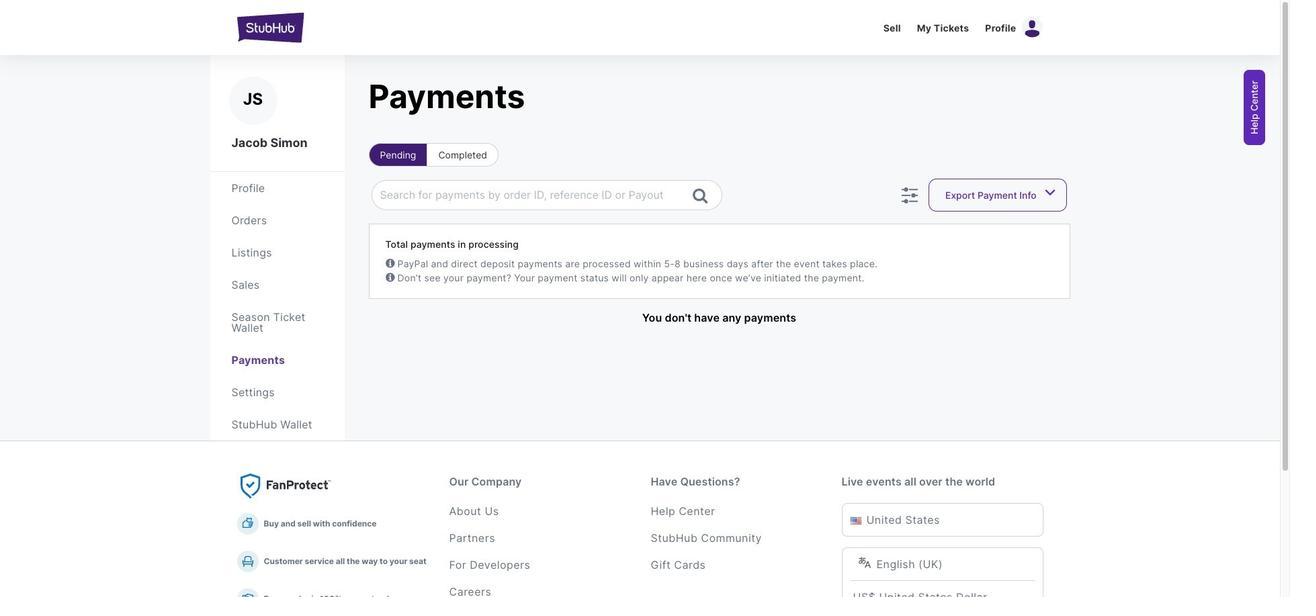 Task type: vqa. For each thing, say whether or not it's contained in the screenshot.
email field
no



Task type: locate. For each thing, give the bounding box(es) containing it.
Search for payments by order ID, reference ID or Payout text field
[[372, 181, 680, 210]]



Task type: describe. For each thing, give the bounding box(es) containing it.
stubhub image
[[237, 11, 304, 44]]



